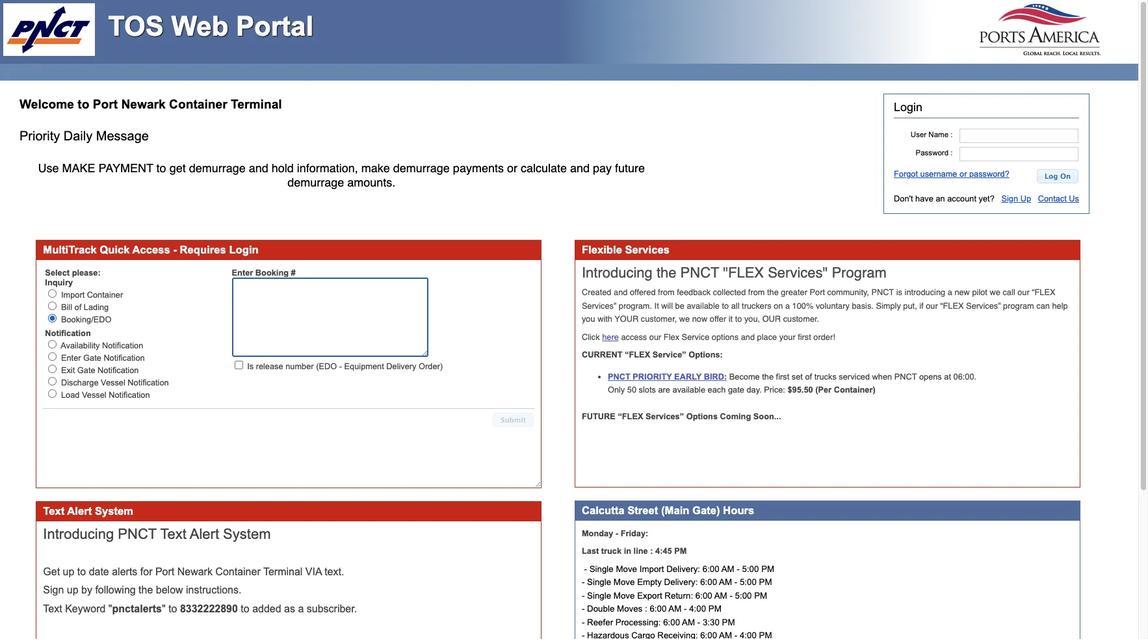 Task type: vqa. For each thing, say whether or not it's contained in the screenshot.
Flexible
yes



Task type: describe. For each thing, give the bounding box(es) containing it.
calculate
[[521, 161, 567, 175]]

0 vertical spatial sign
[[1002, 194, 1018, 204]]

4:45
[[656, 547, 672, 556]]

new
[[955, 288, 970, 297]]

1 horizontal spatial our
[[926, 301, 938, 311]]

street
[[628, 505, 658, 517]]

amounts.
[[347, 176, 396, 189]]

notification up the enter gate notification
[[102, 341, 143, 351]]

load
[[61, 390, 80, 400]]

community,
[[828, 288, 869, 297]]

enter for enter gate notification
[[61, 353, 81, 363]]

via
[[306, 566, 322, 577]]

notification for load vessel notification
[[109, 390, 150, 400]]

sign up by following the below instructions.
[[43, 585, 242, 596]]

1 horizontal spatial newark
[[177, 566, 213, 577]]

1 vertical spatial container
[[87, 290, 123, 300]]

message
[[96, 129, 149, 143]]

release
[[256, 362, 283, 371]]

account
[[948, 194, 977, 204]]

the down services
[[657, 265, 677, 281]]

available inside the created and offered from feedback collected from the greater port community, pnct is introducing a new pilot we call our "flex services" program. it will be available to all truckers on a 100% voluntary basis. simply put, if our "flex services" program can help you with your customer, we now offer it to you, our customer.
[[687, 301, 720, 311]]

1 horizontal spatial first
[[798, 332, 811, 342]]

to left added
[[241, 603, 250, 614]]

you
[[582, 314, 595, 324]]

2 vertical spatial :
[[650, 547, 653, 556]]

0 vertical spatial -
[[173, 244, 177, 256]]

pnct inside the created and offered from feedback collected from the greater port community, pnct is introducing a new pilot we call our "flex services" program. it will be available to all truckers on a 100% voluntary basis. simply put, if our "flex services" program can help you with your customer, we now offer it to you, our customer.
[[872, 288, 894, 297]]

following
[[95, 585, 136, 596]]

set
[[792, 372, 803, 381]]

and down you,
[[741, 332, 755, 342]]

0 vertical spatial container
[[169, 97, 227, 111]]

click
[[582, 332, 600, 342]]

multitrack
[[43, 244, 97, 256]]

1 vertical spatial system
[[223, 526, 271, 542]]

text.
[[325, 566, 344, 577]]

user
[[911, 131, 927, 138]]

pnct up for
[[118, 526, 157, 542]]

pnct up feedback on the top right
[[681, 265, 719, 281]]

future
[[582, 411, 616, 421]]

to left all
[[722, 301, 729, 311]]

services"
[[768, 265, 828, 281]]

2 horizontal spatial demurrage
[[393, 161, 450, 175]]

or inside use make payment to get demurrage and hold information, make demurrage payments or calculate and pay future demurrage amounts.
[[507, 161, 518, 175]]

line
[[634, 547, 648, 556]]

gripsmall diagonal se image
[[533, 479, 541, 487]]

help
[[1052, 301, 1068, 311]]

added
[[252, 603, 281, 614]]

the inside pnct priority early bird: become the first set of trucks serviced when pnct opens at 06:00. only 50 slots are available each gate day. price: $95.50 (per container)
[[762, 372, 774, 381]]

pnct up only
[[608, 372, 631, 381]]

use make payment to get demurrage and hold information, make demurrage payments or calculate and pay future demurrage amounts.
[[38, 161, 645, 189]]

in
[[624, 547, 631, 556]]

2 vertical spatial container
[[215, 566, 261, 577]]

hold
[[272, 161, 294, 175]]

on
[[774, 301, 783, 311]]

please:
[[72, 268, 101, 278]]

to left the date
[[77, 566, 86, 577]]

the down for
[[139, 585, 153, 596]]

the inside the created and offered from feedback collected from the greater port community, pnct is introducing a new pilot we call our "flex services" program. it will be available to all truckers on a 100% voluntary basis. simply put, if our "flex services" program can help you with your customer, we now offer it to you, our customer.
[[767, 288, 779, 297]]

up
[[1021, 194, 1031, 204]]

an
[[936, 194, 945, 204]]

1 horizontal spatial -
[[339, 362, 342, 371]]

will
[[662, 301, 673, 311]]

pnct right when on the right of the page
[[895, 372, 917, 381]]

flexible services
[[582, 244, 670, 256]]

text for keyword
[[43, 603, 62, 614]]

1 " from the left
[[109, 603, 112, 614]]

submit button
[[493, 413, 534, 427]]

each
[[708, 385, 726, 395]]

"flex down access
[[625, 350, 650, 360]]

simply
[[876, 301, 901, 311]]

"flex up the can
[[1032, 288, 1056, 297]]

0 vertical spatial we
[[990, 288, 1001, 297]]

up for get
[[63, 566, 74, 577]]

and left hold
[[249, 161, 268, 175]]

0 horizontal spatial demurrage
[[189, 161, 246, 175]]

welcome to port newark container terminal
[[20, 97, 282, 111]]

0 horizontal spatial newark
[[121, 97, 166, 111]]

0 horizontal spatial a
[[298, 603, 304, 614]]

offered
[[630, 288, 656, 297]]

make
[[361, 161, 390, 175]]

tos
[[108, 11, 164, 42]]

as
[[284, 603, 295, 614]]

0 vertical spatial a
[[948, 288, 953, 297]]

contact
[[1038, 194, 1067, 204]]

monday -
[[582, 529, 619, 538]]

password
[[916, 149, 949, 156]]

booking/edo notification
[[45, 315, 112, 338]]

booking/edo
[[61, 315, 112, 325]]

0 vertical spatial login
[[894, 101, 923, 114]]

username
[[921, 169, 958, 179]]

flex
[[664, 332, 680, 342]]

1 vertical spatial terminal
[[263, 566, 303, 577]]

to inside use make payment to get demurrage and hold information, make demurrage payments or calculate and pay future demurrage amounts.
[[156, 161, 166, 175]]

number
[[286, 362, 314, 371]]

gate for exit
[[77, 366, 95, 375]]

introducing the pnct "flex services" program
[[582, 265, 887, 281]]

equipment
[[344, 362, 384, 371]]

date
[[89, 566, 109, 577]]

0 vertical spatial alert
[[67, 505, 92, 518]]

customer,
[[641, 314, 677, 324]]

0 horizontal spatial we
[[679, 314, 690, 324]]

forgot
[[894, 169, 918, 179]]

last
[[582, 547, 599, 556]]

1 vertical spatial alert
[[190, 526, 219, 542]]

exit gate notification
[[61, 366, 139, 375]]

early
[[674, 372, 702, 381]]

voluntary
[[816, 301, 850, 311]]

pnctalerts
[[112, 603, 162, 614]]

and inside the created and offered from feedback collected from the greater port community, pnct is introducing a new pilot we call our "flex services" program. it will be available to all truckers on a 100% voluntary basis. simply put, if our "flex services" program can help you with your customer, we now offer it to you, our customer.
[[614, 288, 628, 297]]

on
[[1061, 171, 1071, 180]]

2 vertical spatial our
[[650, 332, 662, 342]]

current
[[582, 350, 623, 360]]

user name :
[[911, 131, 953, 138]]

when
[[872, 372, 892, 381]]

submit
[[501, 415, 526, 424]]

gate for enter
[[83, 353, 101, 363]]

priority daily message
[[20, 129, 156, 143]]

vessel for load
[[82, 390, 106, 400]]

options
[[712, 332, 739, 342]]

current "flex service" options:
[[582, 350, 723, 360]]

have
[[916, 194, 934, 204]]

service
[[682, 332, 710, 342]]

can
[[1037, 301, 1050, 311]]

discharge
[[61, 378, 99, 388]]

collected
[[713, 288, 746, 297]]

priority
[[633, 372, 672, 381]]

50
[[627, 385, 637, 395]]

pay
[[593, 161, 612, 175]]

8332222890
[[180, 603, 238, 614]]

0 vertical spatial :
[[951, 131, 953, 138]]

enter gate notification
[[61, 353, 145, 363]]

yet?
[[979, 194, 995, 204]]

2 from from the left
[[748, 288, 765, 297]]



Task type: locate. For each thing, give the bounding box(es) containing it.
greater
[[781, 288, 808, 297]]

services" down pilot
[[966, 301, 1001, 311]]

introducing down text alert system on the bottom
[[43, 526, 114, 542]]

instructions.
[[186, 585, 242, 596]]

None text field
[[232, 278, 428, 357]]

1 vertical spatial enter
[[61, 353, 81, 363]]

portal
[[236, 11, 313, 42]]

login up enter booking #
[[229, 244, 259, 256]]

text left keyword on the bottom
[[43, 603, 62, 614]]

contact us link
[[1038, 194, 1080, 204]]

: right line
[[650, 547, 653, 556]]

2 horizontal spatial port
[[810, 288, 825, 297]]

1 horizontal spatial sign
[[1002, 194, 1018, 204]]

available up now
[[687, 301, 720, 311]]

our left flex
[[650, 332, 662, 342]]

introducing for introducing pnct text alert system
[[43, 526, 114, 542]]

1 horizontal spatial login
[[894, 101, 923, 114]]

notification down availability notification
[[104, 353, 145, 363]]

gate)
[[693, 505, 720, 517]]

get
[[43, 566, 60, 577]]

1 vertical spatial vessel
[[82, 390, 106, 400]]

1 horizontal spatial "
[[162, 603, 166, 614]]

we down the be
[[679, 314, 690, 324]]

enter for enter booking #
[[232, 268, 253, 278]]

the up "on"
[[767, 288, 779, 297]]

port up 100% on the right
[[810, 288, 825, 297]]

newark up the instructions.
[[177, 566, 213, 577]]

1 vertical spatial sign
[[43, 585, 64, 596]]

if
[[920, 301, 924, 311]]

0 horizontal spatial enter
[[61, 353, 81, 363]]

pnct up simply
[[872, 288, 894, 297]]

text up get up to date alerts for port newark container terminal via text.
[[160, 526, 187, 542]]

None text field
[[960, 129, 1079, 143]]

calcutta
[[582, 505, 625, 517]]

a right "on"
[[786, 301, 790, 311]]

0 horizontal spatial sign
[[43, 585, 64, 596]]

1 vertical spatial login
[[229, 244, 259, 256]]

2 horizontal spatial a
[[948, 288, 953, 297]]

notification for enter gate notification
[[104, 353, 145, 363]]

forgot username or password?
[[894, 169, 1010, 179]]

from
[[658, 288, 675, 297], [748, 288, 765, 297]]

a left new
[[948, 288, 953, 297]]

by
[[81, 585, 92, 596]]

use
[[38, 161, 59, 175]]

vessel down the "discharge"
[[82, 390, 106, 400]]

login up user
[[894, 101, 923, 114]]

log on
[[1045, 171, 1071, 180]]

1 vertical spatial a
[[786, 301, 790, 311]]

future "flex services" options coming soon...
[[582, 411, 781, 421]]

0 horizontal spatial services"
[[582, 301, 617, 311]]

$95.50
[[788, 385, 813, 395]]

2 vertical spatial text
[[43, 603, 62, 614]]

None radio
[[48, 289, 57, 298], [48, 302, 57, 310], [48, 314, 57, 323], [48, 340, 57, 349], [48, 353, 57, 361], [48, 365, 57, 374], [48, 377, 57, 386], [48, 289, 57, 298], [48, 302, 57, 310], [48, 314, 57, 323], [48, 340, 57, 349], [48, 353, 57, 361], [48, 365, 57, 374], [48, 377, 57, 386]]

we
[[990, 288, 1001, 297], [679, 314, 690, 324]]

the
[[657, 265, 677, 281], [767, 288, 779, 297], [762, 372, 774, 381], [139, 585, 153, 596]]

to down the below on the bottom
[[169, 603, 177, 614]]

pnct priority early bird: link
[[608, 372, 727, 381]]

0 vertical spatial of
[[74, 302, 81, 312]]

pilot
[[972, 288, 988, 297]]

port right for
[[155, 566, 174, 577]]

a right as
[[298, 603, 304, 614]]

0 vertical spatial text
[[43, 505, 65, 518]]

we left call
[[990, 288, 1001, 297]]

alert
[[67, 505, 92, 518], [190, 526, 219, 542]]

1 horizontal spatial or
[[960, 169, 967, 179]]

0 vertical spatial our
[[1018, 288, 1030, 297]]

password?
[[970, 169, 1010, 179]]

introducing for introducing the pnct "flex services" program
[[582, 265, 653, 281]]

get
[[169, 161, 186, 175]]

last truck in line : 4:45 pm
[[582, 547, 687, 556]]

" down the below on the bottom
[[162, 603, 166, 614]]

notification up discharge vessel notification
[[98, 366, 139, 375]]

0 vertical spatial vessel
[[101, 378, 125, 388]]

1 vertical spatial :
[[951, 149, 953, 156]]

are
[[658, 385, 670, 395]]

demurrage right 'get'
[[189, 161, 246, 175]]

1 vertical spatial first
[[776, 372, 790, 381]]

2 " from the left
[[162, 603, 166, 614]]

services" down are
[[646, 411, 684, 421]]

0 vertical spatial newark
[[121, 97, 166, 111]]

0 vertical spatial terminal
[[231, 97, 282, 111]]

up right get
[[63, 566, 74, 577]]

" down following
[[109, 603, 112, 614]]

1 vertical spatial we
[[679, 314, 690, 324]]

1 from from the left
[[658, 288, 675, 297]]

multitrack quick access - requires login
[[43, 244, 259, 256]]

alert up the date
[[67, 505, 92, 518]]

and
[[249, 161, 268, 175], [570, 161, 590, 175], [614, 288, 628, 297], [741, 332, 755, 342]]

None password field
[[960, 147, 1079, 161]]

0 horizontal spatial login
[[229, 244, 259, 256]]

enter left booking
[[232, 268, 253, 278]]

program
[[832, 265, 887, 281]]

2 vertical spatial a
[[298, 603, 304, 614]]

demurrage right "make"
[[393, 161, 450, 175]]

enter up exit
[[61, 353, 81, 363]]

services" down created
[[582, 301, 617, 311]]

0 horizontal spatial system
[[95, 505, 133, 518]]

1 horizontal spatial system
[[223, 526, 271, 542]]

program.
[[619, 301, 652, 311]]

to up priority daily message
[[78, 97, 89, 111]]

notification for discharge vessel notification
[[128, 378, 169, 388]]

now
[[692, 314, 708, 324]]

from up truckers
[[748, 288, 765, 297]]

text up get
[[43, 505, 65, 518]]

newark
[[121, 97, 166, 111], [177, 566, 213, 577]]

: right password
[[951, 149, 953, 156]]

0 vertical spatial first
[[798, 332, 811, 342]]

the up "day. price:"
[[762, 372, 774, 381]]

up left by
[[67, 585, 78, 596]]

to right it
[[735, 314, 742, 324]]

our
[[763, 314, 781, 324]]

notification for exit gate notification
[[98, 366, 139, 375]]

1 horizontal spatial services"
[[646, 411, 684, 421]]

notification inside booking/edo notification
[[45, 329, 91, 338]]

1 vertical spatial up
[[67, 585, 78, 596]]

name
[[929, 131, 949, 138]]

0 horizontal spatial first
[[776, 372, 790, 381]]

1 vertical spatial text
[[160, 526, 187, 542]]

1 horizontal spatial alert
[[190, 526, 219, 542]]

or
[[507, 161, 518, 175], [960, 169, 967, 179]]

0 horizontal spatial port
[[93, 97, 118, 111]]

1 horizontal spatial a
[[786, 301, 790, 311]]

0 horizontal spatial "
[[109, 603, 112, 614]]

0 vertical spatial up
[[63, 566, 74, 577]]

0 vertical spatial enter
[[232, 268, 253, 278]]

1 vertical spatial introducing
[[43, 526, 114, 542]]

introducing
[[905, 288, 946, 297]]

day. price:
[[747, 385, 786, 395]]

of right "bill"
[[74, 302, 81, 312]]

of inside pnct priority early bird: become the first set of trucks serviced when pnct opens at 06:00. only 50 slots are available each gate day. price: $95.50 (per container)
[[805, 372, 812, 381]]

"flex down new
[[941, 301, 964, 311]]

our up 'program'
[[1018, 288, 1030, 297]]

available inside pnct priority early bird: become the first set of trucks serviced when pnct opens at 06:00. only 50 slots are available each gate day. price: $95.50 (per container)
[[673, 385, 706, 395]]

introducing down flexible services
[[582, 265, 653, 281]]

our
[[1018, 288, 1030, 297], [926, 301, 938, 311], [650, 332, 662, 342]]

here link
[[602, 332, 619, 342]]

gate up exit gate notification on the left of the page
[[83, 353, 101, 363]]

0 horizontal spatial or
[[507, 161, 518, 175]]

from up will
[[658, 288, 675, 297]]

0 horizontal spatial of
[[74, 302, 81, 312]]

welcome
[[20, 97, 74, 111]]

notification down discharge vessel notification
[[109, 390, 150, 400]]

1 horizontal spatial of
[[805, 372, 812, 381]]

notification up load vessel notification
[[128, 378, 169, 388]]

1 horizontal spatial introducing
[[582, 265, 653, 281]]

alert up get up to date alerts for port newark container terminal via text.
[[190, 526, 219, 542]]

vessel
[[101, 378, 125, 388], [82, 390, 106, 400]]

of
[[74, 302, 81, 312], [805, 372, 812, 381]]

order!
[[814, 332, 836, 342]]

sign down get
[[43, 585, 64, 596]]

log
[[1045, 171, 1058, 180]]

order)
[[419, 362, 443, 371]]

demurrage down information,
[[288, 176, 344, 189]]

: right name
[[951, 131, 953, 138]]

- right (edo
[[339, 362, 342, 371]]

information,
[[297, 161, 358, 175]]

and left pay
[[570, 161, 590, 175]]

sign
[[1002, 194, 1018, 204], [43, 585, 64, 596]]

1 horizontal spatial from
[[748, 288, 765, 297]]

us
[[1069, 194, 1080, 204]]

bird:
[[704, 372, 727, 381]]

serviced
[[839, 372, 870, 381]]

1 vertical spatial newark
[[177, 566, 213, 577]]

0 vertical spatial available
[[687, 301, 720, 311]]

gate up the "discharge"
[[77, 366, 95, 375]]

trucks
[[815, 372, 837, 381]]

pm
[[675, 547, 687, 556]]

first
[[798, 332, 811, 342], [776, 372, 790, 381]]

subscriber.
[[307, 603, 357, 614]]

available down early
[[673, 385, 706, 395]]

don't
[[894, 194, 913, 204]]

1 horizontal spatial demurrage
[[288, 176, 344, 189]]

and up program.
[[614, 288, 628, 297]]

2 vertical spatial port
[[155, 566, 174, 577]]

1 vertical spatial gate
[[77, 366, 95, 375]]

booking
[[255, 268, 289, 278]]

contact us
[[1038, 194, 1080, 204]]

lading
[[84, 302, 109, 312]]

text for alert
[[43, 505, 65, 518]]

first right your
[[798, 332, 811, 342]]

None radio
[[48, 390, 57, 398]]

truck
[[601, 547, 622, 556]]

1 horizontal spatial port
[[155, 566, 174, 577]]

0 vertical spatial gate
[[83, 353, 101, 363]]

for
[[140, 566, 152, 577]]

up for sign
[[67, 585, 78, 596]]

or right username
[[960, 169, 967, 179]]

1 vertical spatial of
[[805, 372, 812, 381]]

0 vertical spatial system
[[95, 505, 133, 518]]

2 horizontal spatial services"
[[966, 301, 1001, 311]]

0 horizontal spatial alert
[[67, 505, 92, 518]]

1 vertical spatial port
[[810, 288, 825, 297]]

0 vertical spatial introducing
[[582, 265, 653, 281]]

to left 'get'
[[156, 161, 166, 175]]

#
[[291, 268, 296, 278]]

(main
[[661, 505, 690, 517]]

forgot username or password? link
[[894, 169, 1010, 179]]

port inside the created and offered from feedback collected from the greater port community, pnct is introducing a new pilot we call our "flex services" program. it will be available to all truckers on a 100% voluntary basis. simply put, if our "flex services" program can help you with your customer, we now offer it to you, our customer.
[[810, 288, 825, 297]]

to
[[78, 97, 89, 111], [156, 161, 166, 175], [722, 301, 729, 311], [735, 314, 742, 324], [77, 566, 86, 577], [169, 603, 177, 614], [241, 603, 250, 614]]

options:
[[689, 350, 723, 360]]

0 horizontal spatial from
[[658, 288, 675, 297]]

vessel up load vessel notification
[[101, 378, 125, 388]]

pnct priority early bird: become the first set of trucks serviced when pnct opens at 06:00. only 50 slots are available each gate day. price: $95.50 (per container)
[[608, 372, 977, 395]]

2 horizontal spatial our
[[1018, 288, 1030, 297]]

vessel for discharge
[[101, 378, 125, 388]]

future
[[615, 161, 645, 175]]

1 vertical spatial -
[[339, 362, 342, 371]]

of right set
[[805, 372, 812, 381]]

first inside pnct priority early bird: become the first set of trucks serviced when pnct opens at 06:00. only 50 slots are available each gate day. price: $95.50 (per container)
[[776, 372, 790, 381]]

it
[[655, 301, 659, 311]]

is
[[247, 362, 254, 371]]

1 vertical spatial available
[[673, 385, 706, 395]]

"flex down 50
[[618, 411, 643, 421]]

demurrage
[[189, 161, 246, 175], [393, 161, 450, 175], [288, 176, 344, 189]]

1 horizontal spatial we
[[990, 288, 1001, 297]]

gate
[[728, 385, 745, 395]]

0 vertical spatial port
[[93, 97, 118, 111]]

delivery
[[386, 362, 417, 371]]

our right if
[[926, 301, 938, 311]]

first left set
[[776, 372, 790, 381]]

port up message
[[93, 97, 118, 111]]

created
[[582, 288, 612, 297]]

select
[[45, 268, 70, 278]]

None checkbox
[[234, 361, 243, 369]]

sign left 'up'
[[1002, 194, 1018, 204]]

:
[[951, 131, 953, 138], [951, 149, 953, 156], [650, 547, 653, 556]]

newark up message
[[121, 97, 166, 111]]

0 horizontal spatial our
[[650, 332, 662, 342]]

- right access on the left top of the page
[[173, 244, 177, 256]]

0 horizontal spatial introducing
[[43, 526, 114, 542]]

or left 'calculate' on the left of the page
[[507, 161, 518, 175]]

0 horizontal spatial -
[[173, 244, 177, 256]]

services"
[[582, 301, 617, 311], [966, 301, 1001, 311], [646, 411, 684, 421]]

notification up availability
[[45, 329, 91, 338]]

coming
[[720, 411, 751, 421]]

1 horizontal spatial enter
[[232, 268, 253, 278]]

up
[[63, 566, 74, 577], [67, 585, 78, 596]]

container
[[169, 97, 227, 111], [87, 290, 123, 300], [215, 566, 261, 577]]

1 vertical spatial our
[[926, 301, 938, 311]]

availability
[[61, 341, 100, 351]]

terminal
[[231, 97, 282, 111], [263, 566, 303, 577]]



